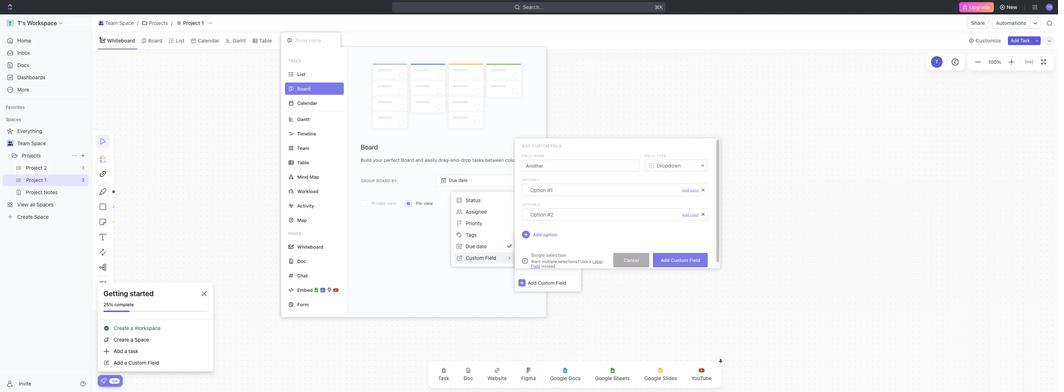 Task type: describe. For each thing, give the bounding box(es) containing it.
multiple
[[542, 260, 557, 264]]

mind map
[[297, 174, 319, 180]]

selections?
[[558, 260, 580, 264]]

add inside add task "button"
[[1012, 38, 1020, 43]]

cancel
[[624, 258, 640, 263]]

1 vertical spatial table
[[297, 160, 309, 166]]

upgrade
[[970, 4, 991, 10]]

option 1
[[522, 178, 540, 182]]

doc button
[[458, 364, 479, 386]]

1 horizontal spatial team
[[105, 20, 118, 26]]

inbox link
[[3, 47, 89, 59]]

0 horizontal spatial doc
[[297, 259, 306, 264]]

doc inside doc button
[[464, 376, 473, 382]]

sidebar navigation
[[0, 14, 92, 393]]

2 horizontal spatial team
[[297, 145, 310, 151]]

started
[[130, 290, 154, 298]]

workspace
[[135, 326, 161, 332]]

instead.
[[540, 264, 557, 269]]

0 vertical spatial add custom field
[[522, 144, 562, 148]]

2 vertical spatial board
[[512, 201, 525, 207]]

space inside tree
[[31, 140, 46, 147]]

0 vertical spatial board
[[148, 37, 163, 44]]

selection
[[547, 253, 567, 258]]

create for create a space
[[114, 337, 129, 343]]

gantt link
[[231, 36, 246, 46]]

i
[[525, 259, 526, 264]]

share
[[972, 20, 986, 26]]

1 vertical spatial whiteboard
[[297, 244, 324, 250]]

1 horizontal spatial gantt
[[297, 116, 310, 122]]

view button
[[281, 32, 305, 49]]

custom inside dropdown button
[[538, 280, 555, 286]]

home link
[[3, 35, 89, 47]]

team space link inside tree
[[17, 138, 87, 149]]

task
[[128, 349, 138, 355]]

new
[[1007, 4, 1018, 10]]

task inside button
[[439, 376, 449, 382]]

calendar link
[[197, 36, 219, 46]]

timeline
[[297, 131, 316, 137]]

use
[[581, 260, 588, 264]]

add option
[[533, 232, 558, 238]]

a right use on the right bottom of the page
[[589, 260, 592, 264]]

view button
[[281, 36, 305, 46]]

team space inside tree
[[17, 140, 46, 147]]

website button
[[482, 364, 513, 386]]

search...
[[523, 4, 544, 10]]

add inside add custom field button
[[661, 258, 670, 263]]

view
[[291, 37, 302, 44]]

favorites button
[[3, 103, 28, 112]]

0 vertical spatial team space link
[[96, 19, 136, 27]]

create a space
[[114, 337, 149, 343]]

board link
[[147, 36, 163, 46]]

1 for option 1
[[538, 178, 540, 182]]

due date for due date dropdown button
[[449, 178, 468, 183]]

docs link
[[3, 60, 89, 71]]

customize
[[976, 37, 1002, 44]]

⌘k
[[656, 4, 663, 10]]

no items
[[539, 259, 558, 265]]

slides
[[663, 376, 678, 382]]

new button
[[997, 1, 1022, 13]]

google docs
[[551, 376, 581, 382]]

add task
[[1012, 38, 1031, 43]]

user group image
[[7, 142, 13, 146]]

custom field
[[466, 255, 497, 261]]

option for option 1
[[522, 178, 537, 182]]

1 horizontal spatial board
[[361, 144, 378, 151]]

list link
[[174, 36, 185, 46]]

whiteboard link
[[106, 36, 135, 46]]

field inside dropdown button
[[556, 280, 567, 286]]

upgrade link
[[960, 2, 994, 12]]

google for google slides
[[645, 376, 662, 382]]

add color button for option 1
[[683, 188, 699, 193]]

tree inside sidebar navigation
[[3, 126, 89, 223]]

activity
[[297, 203, 314, 209]]

embed
[[297, 288, 313, 293]]

docs inside button
[[569, 376, 581, 382]]

label field
[[531, 260, 603, 269]]

Search... text field
[[529, 235, 578, 246]]

team inside tree
[[17, 140, 30, 147]]

custom field button
[[455, 253, 515, 264]]

tags
[[466, 232, 477, 238]]

custom inside button
[[671, 258, 689, 263]]

dropdown
[[657, 163, 681, 169]]

option 2
[[522, 203, 540, 207]]

user group image
[[99, 21, 103, 25]]

no
[[539, 259, 545, 265]]

add color for option 2
[[683, 213, 699, 217]]

field inside "dropdown button"
[[485, 255, 497, 261]]

status
[[466, 197, 481, 204]]

1 vertical spatial map
[[297, 218, 307, 223]]

1 / from the left
[[137, 20, 139, 26]]

home
[[17, 38, 31, 44]]

cancel button
[[614, 253, 650, 268]]

complete
[[114, 303, 134, 308]]

group board by:
[[361, 179, 398, 183]]

board
[[376, 179, 391, 183]]

field type
[[645, 154, 666, 158]]

0 vertical spatial space
[[119, 20, 134, 26]]

due date button
[[455, 241, 515, 253]]

onboarding checklist button image
[[101, 379, 106, 384]]

add custom field button
[[515, 274, 582, 292]]

field name
[[522, 154, 545, 158]]

youtube
[[692, 376, 712, 382]]

t
[[936, 59, 939, 65]]

field inside label field
[[531, 264, 540, 269]]

due for due date dropdown button
[[449, 178, 458, 183]]

group
[[361, 179, 375, 183]]

project 1 link
[[174, 19, 206, 27]]



Task type: locate. For each thing, give the bounding box(es) containing it.
items
[[546, 259, 558, 265]]

1 horizontal spatial date
[[477, 244, 487, 250]]

google docs button
[[545, 364, 587, 386]]

Enter name... field
[[296, 37, 335, 44]]

team space up whiteboard link
[[105, 20, 134, 26]]

projects link
[[140, 19, 170, 27], [22, 150, 69, 162]]

1 vertical spatial space
[[31, 140, 46, 147]]

0 horizontal spatial /
[[137, 20, 139, 26]]

single
[[531, 253, 545, 258]]

0 horizontal spatial projects
[[22, 153, 41, 159]]

/
[[137, 20, 139, 26], [171, 20, 173, 26]]

a left task
[[124, 349, 127, 355]]

create up 'create a space'
[[114, 326, 129, 332]]

chat
[[297, 273, 308, 279]]

google sheets button
[[590, 364, 636, 386]]

list down the project 1 link
[[176, 37, 185, 44]]

1 vertical spatial task
[[439, 376, 449, 382]]

customize button
[[967, 36, 1004, 46]]

0 horizontal spatial map
[[297, 218, 307, 223]]

0 vertical spatial table
[[259, 37, 272, 44]]

custom
[[532, 144, 550, 148], [466, 255, 484, 261], [671, 258, 689, 263], [538, 280, 555, 286], [128, 360, 147, 366]]

2 color from the top
[[690, 213, 699, 217]]

due date button
[[436, 175, 534, 187]]

google right figma
[[551, 376, 568, 382]]

0 vertical spatial team space
[[105, 20, 134, 26]]

2 vertical spatial add custom field
[[528, 280, 567, 286]]

1 google from the left
[[551, 376, 568, 382]]

create up the add a task
[[114, 337, 129, 343]]

create
[[114, 326, 129, 332], [114, 337, 129, 343]]

google for google sheets
[[595, 376, 612, 382]]

0 vertical spatial add color button
[[683, 188, 699, 193]]

1 vertical spatial gantt
[[297, 116, 310, 122]]

0 horizontal spatial team
[[17, 140, 30, 147]]

date up status
[[459, 178, 468, 183]]

0 vertical spatial whiteboard
[[107, 37, 135, 44]]

1 for project 1
[[202, 20, 204, 26]]

google left 'slides'
[[645, 376, 662, 382]]

list down view
[[297, 71, 306, 77]]

youtube button
[[686, 364, 718, 386]]

whiteboard up chat
[[297, 244, 324, 250]]

2 horizontal spatial google
[[645, 376, 662, 382]]

custom inside "dropdown button"
[[466, 255, 484, 261]]

map right mind
[[310, 174, 319, 180]]

color for option 2
[[690, 213, 699, 217]]

a for task
[[124, 349, 127, 355]]

0 horizontal spatial projects link
[[22, 150, 69, 162]]

1 down name
[[538, 178, 540, 182]]

a for workspace
[[131, 326, 133, 332]]

a for space
[[131, 337, 133, 343]]

gantt up timeline
[[297, 116, 310, 122]]

2 horizontal spatial board
[[512, 201, 525, 207]]

add custom field inside button
[[661, 258, 701, 263]]

1 vertical spatial due
[[466, 244, 475, 250]]

0 horizontal spatial docs
[[17, 62, 29, 68]]

mind
[[297, 174, 309, 180]]

team space
[[105, 20, 134, 26], [17, 140, 46, 147]]

1 vertical spatial docs
[[569, 376, 581, 382]]

2 option from the top
[[522, 203, 537, 207]]

project 1
[[183, 20, 204, 26]]

share button
[[968, 17, 990, 29]]

single selection
[[531, 253, 567, 258]]

2 add color from the top
[[683, 213, 699, 217]]

name
[[534, 154, 545, 158]]

due date for due date button
[[466, 244, 487, 250]]

a up task
[[131, 337, 133, 343]]

due inside button
[[466, 244, 475, 250]]

table up mind
[[297, 160, 309, 166]]

1 horizontal spatial team space link
[[96, 19, 136, 27]]

option
[[522, 178, 537, 182], [522, 203, 537, 207]]

automations button
[[993, 18, 1031, 29]]

0 vertical spatial due
[[449, 178, 458, 183]]

1 horizontal spatial table
[[297, 160, 309, 166]]

date up custom field
[[477, 244, 487, 250]]

1 horizontal spatial list
[[297, 71, 306, 77]]

projects inside tree
[[22, 153, 41, 159]]

1 horizontal spatial /
[[171, 20, 173, 26]]

0 vertical spatial option
[[522, 178, 537, 182]]

0 horizontal spatial 1
[[202, 20, 204, 26]]

team space right user group icon
[[17, 140, 46, 147]]

board
[[148, 37, 163, 44], [361, 144, 378, 151], [512, 201, 525, 207]]

date inside dropdown button
[[459, 178, 468, 183]]

1 horizontal spatial projects
[[149, 20, 168, 26]]

space up whiteboard link
[[119, 20, 134, 26]]

1/4
[[112, 379, 117, 384]]

a down the add a task
[[124, 360, 127, 366]]

0 horizontal spatial task
[[439, 376, 449, 382]]

1 horizontal spatial 1
[[538, 178, 540, 182]]

dashboards
[[17, 74, 45, 81]]

1 horizontal spatial google
[[595, 376, 612, 382]]

25% complete
[[104, 303, 134, 308]]

Option name... text field
[[531, 184, 679, 196]]

1 vertical spatial calendar
[[297, 100, 318, 106]]

0 horizontal spatial team space
[[17, 140, 46, 147]]

doc up chat
[[297, 259, 306, 264]]

add custom field button
[[654, 253, 708, 268]]

2 add color button from the top
[[683, 213, 699, 217]]

1 vertical spatial board
[[361, 144, 378, 151]]

gantt left table link
[[233, 37, 246, 44]]

field inside button
[[690, 258, 701, 263]]

1 vertical spatial projects
[[22, 153, 41, 159]]

0 vertical spatial due date
[[449, 178, 468, 183]]

3 google from the left
[[645, 376, 662, 382]]

figma
[[522, 376, 536, 382]]

a up 'create a space'
[[131, 326, 133, 332]]

option left 2
[[522, 203, 537, 207]]

0 horizontal spatial board
[[148, 37, 163, 44]]

invite
[[19, 381, 31, 387]]

0 horizontal spatial gantt
[[233, 37, 246, 44]]

0 vertical spatial create
[[114, 326, 129, 332]]

add color for option 1
[[683, 188, 699, 193]]

getting started
[[104, 290, 154, 298]]

google slides button
[[639, 364, 683, 386]]

2 / from the left
[[171, 20, 173, 26]]

table link
[[258, 36, 272, 46]]

google slides
[[645, 376, 678, 382]]

1 horizontal spatial due
[[466, 244, 475, 250]]

25%
[[104, 303, 113, 308]]

board left list link
[[148, 37, 163, 44]]

date inside button
[[477, 244, 487, 250]]

0 vertical spatial projects link
[[140, 19, 170, 27]]

form
[[297, 302, 309, 308]]

0 horizontal spatial list
[[176, 37, 185, 44]]

0 horizontal spatial space
[[31, 140, 46, 147]]

tags button
[[455, 230, 515, 241]]

0 vertical spatial gantt
[[233, 37, 246, 44]]

google for google docs
[[551, 376, 568, 382]]

space down create a workspace
[[135, 337, 149, 343]]

table
[[259, 37, 272, 44], [297, 160, 309, 166]]

due inside dropdown button
[[449, 178, 458, 183]]

1 vertical spatial option
[[522, 203, 537, 207]]

calendar down project 1 at the left of page
[[198, 37, 219, 44]]

2 google from the left
[[595, 376, 612, 382]]

add inside add custom field dropdown button
[[528, 280, 537, 286]]

1 option from the top
[[522, 178, 537, 182]]

0 vertical spatial color
[[690, 188, 699, 193]]

task down automations button
[[1021, 38, 1031, 43]]

task left doc button
[[439, 376, 449, 382]]

status button
[[455, 195, 515, 206]]

docs inside sidebar navigation
[[17, 62, 29, 68]]

0 vertical spatial docs
[[17, 62, 29, 68]]

option down field name
[[522, 178, 537, 182]]

automations
[[997, 20, 1027, 26]]

google inside button
[[595, 376, 612, 382]]

0 vertical spatial map
[[310, 174, 319, 180]]

team right user group image
[[105, 20, 118, 26]]

team
[[105, 20, 118, 26], [17, 140, 30, 147], [297, 145, 310, 151]]

spaces
[[6, 117, 21, 122]]

1 right project
[[202, 20, 204, 26]]

0 horizontal spatial team space link
[[17, 138, 87, 149]]

1 vertical spatial list
[[297, 71, 306, 77]]

project
[[183, 20, 200, 26]]

projects link inside tree
[[22, 150, 69, 162]]

due date inside dropdown button
[[449, 178, 468, 183]]

tree
[[3, 126, 89, 223]]

1 vertical spatial add color
[[683, 213, 699, 217]]

want
[[531, 260, 541, 264]]

due date inside button
[[466, 244, 487, 250]]

workload
[[297, 189, 319, 194]]

0 horizontal spatial calendar
[[198, 37, 219, 44]]

0 vertical spatial doc
[[297, 259, 306, 264]]

dashboards link
[[3, 72, 89, 83]]

inbox
[[17, 50, 30, 56]]

add color button
[[683, 188, 699, 193], [683, 213, 699, 217]]

close image
[[202, 292, 207, 297]]

date for due date button
[[477, 244, 487, 250]]

1 vertical spatial projects link
[[22, 150, 69, 162]]

favorites
[[6, 105, 25, 110]]

add a task
[[114, 349, 138, 355]]

1 vertical spatial doc
[[464, 376, 473, 382]]

1 vertical spatial create
[[114, 337, 129, 343]]

option
[[543, 232, 558, 238]]

add
[[1012, 38, 1020, 43], [522, 144, 531, 148], [683, 188, 689, 193], [501, 201, 510, 207], [683, 213, 689, 217], [533, 232, 542, 238], [661, 258, 670, 263], [528, 280, 537, 286], [114, 349, 123, 355], [114, 360, 123, 366]]

team down timeline
[[297, 145, 310, 151]]

a
[[589, 260, 592, 264], [131, 326, 133, 332], [131, 337, 133, 343], [124, 349, 127, 355], [124, 360, 127, 366]]

1 horizontal spatial docs
[[569, 376, 581, 382]]

projects
[[149, 20, 168, 26], [22, 153, 41, 159]]

0 horizontal spatial due
[[449, 178, 458, 183]]

google left sheets
[[595, 376, 612, 382]]

Option name... text field
[[531, 209, 679, 221]]

1 vertical spatial team space
[[17, 140, 46, 147]]

color
[[690, 188, 699, 193], [690, 213, 699, 217]]

label
[[593, 260, 603, 264]]

100%
[[989, 59, 1002, 65]]

doc right "task" button
[[464, 376, 473, 382]]

1 add color from the top
[[683, 188, 699, 193]]

0 horizontal spatial date
[[459, 178, 468, 183]]

1 horizontal spatial projects link
[[140, 19, 170, 27]]

1 horizontal spatial whiteboard
[[297, 244, 324, 250]]

1
[[202, 20, 204, 26], [538, 178, 540, 182]]

1 vertical spatial team space link
[[17, 138, 87, 149]]

1 horizontal spatial map
[[310, 174, 319, 180]]

1 vertical spatial 1
[[538, 178, 540, 182]]

board up group
[[361, 144, 378, 151]]

space
[[119, 20, 134, 26], [31, 140, 46, 147], [135, 337, 149, 343]]

task inside "button"
[[1021, 38, 1031, 43]]

space right user group icon
[[31, 140, 46, 147]]

2
[[538, 203, 540, 207]]

add a custom field
[[114, 360, 159, 366]]

a for custom
[[124, 360, 127, 366]]

whiteboard inside whiteboard link
[[107, 37, 135, 44]]

1 create from the top
[[114, 326, 129, 332]]

1 vertical spatial due date
[[466, 244, 487, 250]]

0 vertical spatial list
[[176, 37, 185, 44]]

2 horizontal spatial space
[[135, 337, 149, 343]]

1 horizontal spatial calendar
[[297, 100, 318, 106]]

2 create from the top
[[114, 337, 129, 343]]

1 vertical spatial color
[[690, 213, 699, 217]]

whiteboard left board link
[[107, 37, 135, 44]]

board left 2
[[512, 201, 525, 207]]

0 vertical spatial projects
[[149, 20, 168, 26]]

assignee button
[[455, 206, 515, 218]]

1 vertical spatial add custom field
[[661, 258, 701, 263]]

table right gantt link
[[259, 37, 272, 44]]

calendar up timeline
[[297, 100, 318, 106]]

due date up status
[[449, 178, 468, 183]]

2 vertical spatial space
[[135, 337, 149, 343]]

by:
[[392, 179, 398, 183]]

table inside table link
[[259, 37, 272, 44]]

option for option 2
[[522, 203, 537, 207]]

date
[[459, 178, 468, 183], [477, 244, 487, 250]]

tree containing team space
[[3, 126, 89, 223]]

due for due date button
[[466, 244, 475, 250]]

want multiple selections? use a
[[531, 260, 593, 264]]

task
[[1021, 38, 1031, 43], [439, 376, 449, 382]]

google
[[551, 376, 568, 382], [595, 376, 612, 382], [645, 376, 662, 382]]

team right user group icon
[[17, 140, 30, 147]]

0 vertical spatial date
[[459, 178, 468, 183]]

assignee
[[466, 209, 487, 215]]

0 horizontal spatial whiteboard
[[107, 37, 135, 44]]

color for option 1
[[690, 188, 699, 193]]

add color button for option 2
[[683, 213, 699, 217]]

priority button
[[455, 218, 515, 230]]

1 add color button from the top
[[683, 188, 699, 193]]

1 horizontal spatial task
[[1021, 38, 1031, 43]]

1 vertical spatial date
[[477, 244, 487, 250]]

date for due date dropdown button
[[459, 178, 468, 183]]

0 vertical spatial 1
[[202, 20, 204, 26]]

0 vertical spatial task
[[1021, 38, 1031, 43]]

1 horizontal spatial team space
[[105, 20, 134, 26]]

add custom field inside dropdown button
[[528, 280, 567, 286]]

100% button
[[988, 58, 1003, 66]]

0 horizontal spatial google
[[551, 376, 568, 382]]

map down the activity
[[297, 218, 307, 223]]

0 vertical spatial add color
[[683, 188, 699, 193]]

0 vertical spatial calendar
[[198, 37, 219, 44]]

due date up custom field
[[466, 244, 487, 250]]

0 horizontal spatial table
[[259, 37, 272, 44]]

type
[[657, 154, 666, 158]]

Enter name... text field
[[522, 160, 640, 172]]

1 horizontal spatial space
[[119, 20, 134, 26]]

1 horizontal spatial doc
[[464, 376, 473, 382]]

create for create a workspace
[[114, 326, 129, 332]]

onboarding checklist button element
[[101, 379, 106, 384]]

map
[[310, 174, 319, 180], [297, 218, 307, 223]]

1 vertical spatial add color button
[[683, 213, 699, 217]]

1 color from the top
[[690, 188, 699, 193]]



Task type: vqa. For each thing, say whether or not it's contained in the screenshot.
ClickApps link
no



